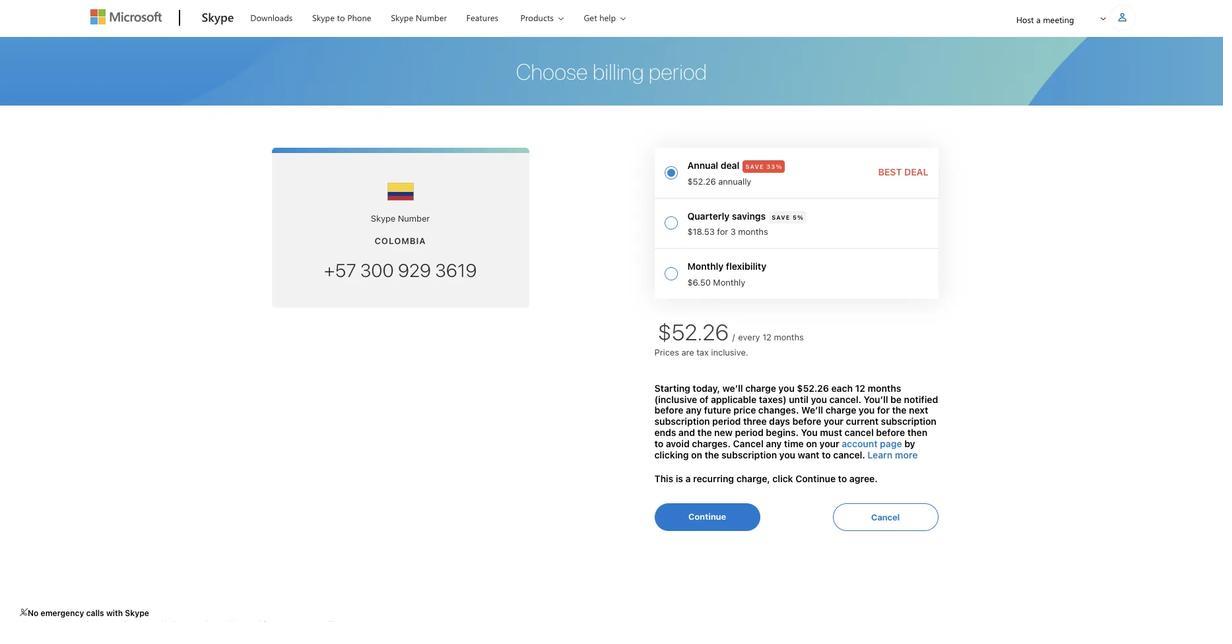 Task type: locate. For each thing, give the bounding box(es) containing it.
0 vertical spatial the
[[892, 405, 907, 416]]

1 horizontal spatial 12
[[855, 383, 866, 394]]

0 horizontal spatial months
[[738, 227, 768, 237]]

0 vertical spatial cancel
[[733, 438, 764, 449]]

months inside $52.26 / every 12 months prices are tax inclusive.
[[774, 332, 804, 343]]

annual deal save 33% element
[[688, 158, 929, 188]]

number left 'features'
[[416, 12, 447, 23]]

monthly down flexibility
[[713, 277, 746, 288]]

any up and
[[686, 405, 702, 416]]

0 horizontal spatial charge
[[746, 383, 776, 394]]

0 horizontal spatial for
[[717, 227, 728, 237]]

charge up price
[[746, 383, 776, 394]]

agree.
[[850, 474, 878, 485]]

for left be
[[877, 405, 890, 416]]

for inside quarterly savings save 5% $18.53 for 3 months
[[717, 227, 728, 237]]

a right is
[[686, 474, 691, 485]]

learn more link
[[868, 449, 918, 461]]

you
[[801, 427, 818, 438]]

you
[[779, 383, 795, 394], [811, 394, 827, 405], [859, 405, 875, 416], [780, 449, 796, 461]]

1 horizontal spatial any
[[766, 438, 782, 449]]

1 vertical spatial save
[[772, 214, 791, 221]]

months down "savings"
[[738, 227, 768, 237]]

cancel
[[845, 427, 874, 438]]

0 vertical spatial save
[[746, 163, 764, 170]]

1 horizontal spatial for
[[877, 405, 890, 416]]

on right avoid
[[691, 449, 702, 461]]

2 horizontal spatial subscription
[[881, 416, 937, 427]]

cancel. inside starting today, we'll charge you $52.26 each 12 months (inclusive of applicable taxes) until you cancel. you'll be notified before any future price changes. we'll charge you for the next subscription period three days before your current subscription ends and the new period begins. you must cancel before then to avoid charges. cancel any time on your
[[830, 394, 862, 405]]

any left time
[[766, 438, 782, 449]]

choose billing period
[[516, 58, 707, 84]]

number
[[416, 12, 447, 23], [398, 213, 430, 224]]

each
[[832, 383, 853, 394]]

annual
[[688, 160, 719, 171]]

you up the changes.
[[779, 383, 795, 394]]

flexibility
[[726, 261, 767, 272]]

before down starting
[[655, 405, 684, 416]]

$52.26 up we'll
[[797, 383, 829, 394]]

0 horizontal spatial subscription
[[655, 416, 710, 427]]

1 vertical spatial cancel.
[[834, 449, 866, 461]]

skype number right phone
[[391, 12, 447, 23]]

1 vertical spatial cancel
[[871, 512, 900, 523]]

1 horizontal spatial a
[[1037, 14, 1041, 25]]

months inside starting today, we'll charge you $52.26 each 12 months (inclusive of applicable taxes) until you cancel. you'll be notified before any future price changes. we'll charge you for the next subscription period three days before your current subscription ends and the new period begins. you must cancel before then to avoid charges. cancel any time on your
[[868, 383, 902, 394]]

the right and
[[698, 427, 712, 438]]

2 vertical spatial the
[[705, 449, 719, 461]]

1 vertical spatial months
[[774, 332, 804, 343]]

1 horizontal spatial before
[[793, 416, 822, 427]]

choose
[[516, 58, 588, 84]]

meeting
[[1043, 14, 1075, 25]]

you inside by clicking on the subscription you want to cancel.
[[780, 449, 796, 461]]

products button
[[509, 1, 574, 34]]

before down until
[[793, 416, 822, 427]]

1 horizontal spatial on
[[806, 438, 817, 449]]

annually
[[719, 176, 752, 187]]

inclusive.
[[711, 347, 749, 358]]

continue
[[796, 474, 836, 485], [689, 512, 726, 522]]

months left notified
[[868, 383, 902, 394]]

taxes)
[[759, 394, 787, 405]]

0 vertical spatial your
[[824, 416, 844, 427]]

your
[[824, 416, 844, 427], [820, 438, 840, 449]]

downloads
[[250, 12, 293, 23]]

the left the next
[[892, 405, 907, 416]]

save inside quarterly savings save 5% $18.53 for 3 months
[[772, 214, 791, 221]]

cancel. down the cancel
[[834, 449, 866, 461]]

co image
[[387, 179, 414, 205]]

1 horizontal spatial charge
[[826, 405, 857, 416]]

2 vertical spatial months
[[868, 383, 902, 394]]

for left 3 in the right top of the page
[[717, 227, 728, 237]]

cancel. up current
[[830, 394, 862, 405]]

your right you
[[820, 438, 840, 449]]

monthly
[[688, 261, 724, 272], [713, 277, 746, 288]]

0 vertical spatial for
[[717, 227, 728, 237]]

charge down each
[[826, 405, 857, 416]]

save for savings
[[772, 214, 791, 221]]

12
[[763, 332, 772, 343], [855, 383, 866, 394]]

none radio containing monthly flexibility
[[655, 249, 939, 299]]

before
[[655, 405, 684, 416], [793, 416, 822, 427], [876, 427, 905, 438]]

$52.26 inside starting today, we'll charge you $52.26 each 12 months (inclusive of applicable taxes) until you cancel. you'll be notified before any future price changes. we'll charge you for the next subscription period three days before your current subscription ends and the new period begins. you must cancel before then to avoid charges. cancel any time on your
[[797, 383, 829, 394]]

0 vertical spatial continue
[[796, 474, 836, 485]]

a
[[1037, 14, 1041, 25], [686, 474, 691, 485]]

features link
[[461, 1, 504, 32]]

main content
[[0, 37, 1224, 582]]

subscription
[[655, 416, 710, 427], [881, 416, 937, 427], [722, 449, 777, 461]]

save left 5%
[[772, 214, 791, 221]]

0 vertical spatial charge
[[746, 383, 776, 394]]

learn
[[868, 449, 893, 461]]

want
[[798, 449, 820, 461]]

+57
[[324, 259, 356, 281]]

to right want
[[822, 449, 831, 461]]

skype right with
[[125, 609, 149, 619]]

$52.26 inside $52.26 / every 12 months prices are tax inclusive.
[[658, 319, 729, 345]]

phone
[[347, 12, 371, 23]]

subscription up charge,
[[722, 449, 777, 461]]

for
[[717, 227, 728, 237], [877, 405, 890, 416]]

0 vertical spatial 12
[[763, 332, 772, 343]]

12 right every
[[763, 332, 772, 343]]

quarterly savings save 5% $18.53 for 3 months
[[688, 210, 804, 237]]

cancel
[[733, 438, 764, 449], [871, 512, 900, 523]]

None radio
[[655, 249, 939, 299]]

0 horizontal spatial any
[[686, 405, 702, 416]]

1 vertical spatial charge
[[826, 405, 857, 416]]

on right time
[[806, 438, 817, 449]]

the up the recurring
[[705, 449, 719, 461]]

time
[[784, 438, 804, 449]]

0 vertical spatial number
[[416, 12, 447, 23]]

three
[[744, 416, 767, 427]]

continue down want
[[796, 474, 836, 485]]

skype number up colombia
[[371, 213, 430, 224]]

subscription up avoid
[[655, 416, 710, 427]]

0 vertical spatial $52.26
[[688, 176, 716, 187]]

next
[[909, 405, 929, 416]]

period down "applicable" on the right of page
[[713, 416, 741, 427]]

months inside quarterly savings save 5% $18.53 for 3 months
[[738, 227, 768, 237]]

$52.26 down annual
[[688, 176, 716, 187]]

period right billing at the top
[[649, 58, 707, 84]]

by
[[905, 438, 916, 449]]

0 vertical spatial months
[[738, 227, 768, 237]]

save inside annual deal save 33% $52.26 annually
[[746, 163, 764, 170]]

None radio
[[655, 148, 939, 198], [655, 198, 939, 249], [655, 198, 939, 249]]

cancel. inside by clicking on the subscription you want to cancel.
[[834, 449, 866, 461]]

skype to phone link
[[306, 1, 377, 32]]

0 horizontal spatial a
[[686, 474, 691, 485]]

1 vertical spatial for
[[877, 405, 890, 416]]

0 vertical spatial any
[[686, 405, 702, 416]]

charge,
[[737, 474, 770, 485]]

0 horizontal spatial continue
[[689, 512, 726, 522]]

subscription up by
[[881, 416, 937, 427]]

charge
[[746, 383, 776, 394], [826, 405, 857, 416]]

help
[[600, 12, 616, 23]]

number up colombia
[[398, 213, 430, 224]]

1 horizontal spatial subscription
[[722, 449, 777, 461]]

1 vertical spatial the
[[698, 427, 712, 438]]

skype right phone
[[391, 12, 414, 23]]

1 vertical spatial your
[[820, 438, 840, 449]]

0 horizontal spatial cancel
[[733, 438, 764, 449]]

to
[[337, 12, 345, 23], [655, 438, 664, 449], [822, 449, 831, 461], [838, 474, 847, 485]]

your right we'll
[[824, 416, 844, 427]]

1 horizontal spatial months
[[774, 332, 804, 343]]

300
[[360, 259, 394, 281]]

skype number
[[391, 12, 447, 23], [371, 213, 430, 224]]

monthly up $6.50
[[688, 261, 724, 272]]

host
[[1017, 14, 1034, 25]]

learn more
[[868, 449, 918, 461]]

you left want
[[780, 449, 796, 461]]

0 vertical spatial skype number
[[391, 12, 447, 23]]

prices
[[655, 347, 679, 358]]

skype up colombia
[[371, 213, 396, 224]]

1 vertical spatial continue
[[689, 512, 726, 522]]

cancel button
[[833, 504, 939, 532]]

cancel inside button
[[871, 512, 900, 523]]

to left avoid
[[655, 438, 664, 449]]

period down price
[[735, 427, 764, 438]]

are
[[682, 347, 694, 358]]

a right the host
[[1037, 14, 1041, 25]]

0 horizontal spatial before
[[655, 405, 684, 416]]

1 horizontal spatial cancel
[[871, 512, 900, 523]]

2 horizontal spatial months
[[868, 383, 902, 394]]

any
[[686, 405, 702, 416], [766, 438, 782, 449]]

continue down the recurring
[[689, 512, 726, 522]]

cancel down three
[[733, 438, 764, 449]]

$52.26
[[688, 176, 716, 187], [658, 319, 729, 345], [797, 383, 829, 394]]

on inside starting today, we'll charge you $52.26 each 12 months (inclusive of applicable taxes) until you cancel. you'll be notified before any future price changes. we'll charge you for the next subscription period three days before your current subscription ends and the new period begins. you must cancel before then to avoid charges. cancel any time on your
[[806, 438, 817, 449]]

get
[[584, 12, 597, 23]]

0 horizontal spatial on
[[691, 449, 702, 461]]

microsoft image
[[90, 9, 161, 24]]

none radio containing annual deal
[[655, 148, 939, 198]]

months right every
[[774, 332, 804, 343]]

cancel down agree.
[[871, 512, 900, 523]]

price
[[734, 405, 756, 416]]

this
[[655, 474, 674, 485]]

cancel.
[[830, 394, 862, 405], [834, 449, 866, 461]]

future
[[704, 405, 731, 416]]

1 vertical spatial $52.26
[[658, 319, 729, 345]]

0 horizontal spatial 12
[[763, 332, 772, 343]]

to inside starting today, we'll charge you $52.26 each 12 months (inclusive of applicable taxes) until you cancel. you'll be notified before any future price changes. we'll charge you for the next subscription period three days before your current subscription ends and the new period begins. you must cancel before then to avoid charges. cancel any time on your
[[655, 438, 664, 449]]

12 right each
[[855, 383, 866, 394]]

before up the learn more on the bottom
[[876, 427, 905, 438]]

(inclusive
[[655, 394, 697, 405]]

+57 300 929 3619
[[324, 259, 477, 281]]

1 vertical spatial monthly
[[713, 277, 746, 288]]

1 horizontal spatial save
[[772, 214, 791, 221]]

on
[[806, 438, 817, 449], [691, 449, 702, 461]]

clicking
[[655, 449, 689, 461]]

and
[[679, 427, 695, 438]]

0 horizontal spatial save
[[746, 163, 764, 170]]

skype to phone
[[312, 12, 371, 23]]

save
[[746, 163, 764, 170], [772, 214, 791, 221]]

$52.26 up are
[[658, 319, 729, 345]]

choose billing period colombia + 5 7  3 0 0  9 2 9  3 6 1 9 element
[[516, 58, 707, 85]]

applicable
[[711, 394, 757, 405]]

save left 33%
[[746, 163, 764, 170]]

period
[[649, 58, 707, 84], [713, 416, 741, 427], [735, 427, 764, 438]]

1 vertical spatial 12
[[855, 383, 866, 394]]

0 vertical spatial cancel.
[[830, 394, 862, 405]]

2 vertical spatial $52.26
[[797, 383, 829, 394]]



Task type: describe. For each thing, give the bounding box(es) containing it.
monthly flexibility $6.50 monthly
[[688, 261, 767, 288]]

avoid
[[666, 438, 690, 449]]

by clicking on the subscription you want to cancel.
[[655, 438, 916, 461]]

every
[[738, 332, 760, 343]]

skype left phone
[[312, 12, 335, 23]]

savings
[[732, 210, 766, 222]]

more
[[895, 449, 918, 461]]

recurring
[[693, 474, 734, 485]]

1 vertical spatial skype number
[[371, 213, 430, 224]]

host a meeting link
[[1005, 3, 1086, 36]]

$6.50
[[688, 277, 711, 288]]

continue button
[[655, 504, 760, 532]]

subscription inside by clicking on the subscription you want to cancel.
[[722, 449, 777, 461]]

be
[[891, 394, 902, 405]]

days
[[769, 416, 790, 427]]

$52.26 / every 12 months prices are tax inclusive.
[[655, 319, 804, 358]]

must
[[820, 427, 843, 438]]

ends
[[655, 427, 676, 438]]

12 inside $52.26 / every 12 months prices are tax inclusive.
[[763, 332, 772, 343]]

then
[[908, 427, 928, 438]]

/
[[733, 332, 735, 343]]

to left phone
[[337, 12, 345, 23]]

colombia
[[375, 236, 426, 246]]

to inside by clicking on the subscription you want to cancel.
[[822, 449, 831, 461]]

you up the cancel
[[859, 405, 875, 416]]

starting today, we'll charge you $52.26 each 12 months (inclusive of applicable taxes) until you cancel. you'll be notified before any future price changes. we'll charge you for the next subscription period three days before your current subscription ends and the new period begins. you must cancel before then to avoid charges. cancel any time on your
[[655, 383, 938, 449]]

with
[[106, 609, 123, 619]]

1 vertical spatial a
[[686, 474, 691, 485]]

charges.
[[692, 438, 731, 449]]

features
[[467, 12, 498, 23]]

current
[[846, 416, 879, 427]]

the inside by clicking on the subscription you want to cancel.
[[705, 449, 719, 461]]

cancel inside starting today, we'll charge you $52.26 each 12 months (inclusive of applicable taxes) until you cancel. you'll be notified before any future price changes. we'll charge you for the next subscription period three days before your current subscription ends and the new period begins. you must cancel before then to avoid charges. cancel any time on your
[[733, 438, 764, 449]]

none radio the annual deal save 33%
[[655, 148, 939, 198]]

on inside by clicking on the subscription you want to cancel.
[[691, 449, 702, 461]]

929
[[398, 259, 431, 281]]

quarterly
[[688, 210, 730, 222]]

skype number link
[[385, 1, 453, 32]]

choose billing period option group
[[655, 148, 939, 299]]

to left agree.
[[838, 474, 847, 485]]

get help
[[584, 12, 616, 23]]

deal
[[721, 160, 740, 171]]

1 vertical spatial number
[[398, 213, 430, 224]]

deal
[[905, 166, 929, 178]]

2 horizontal spatial before
[[876, 427, 905, 438]]

host a meeting
[[1017, 14, 1075, 25]]

best
[[879, 166, 902, 178]]

get help button
[[573, 1, 637, 34]]

3619
[[435, 259, 477, 281]]

skype link
[[195, 1, 241, 36]]

we'll
[[723, 383, 743, 394]]

12 inside starting today, we'll charge you $52.26 each 12 months (inclusive of applicable taxes) until you cancel. you'll be notified before any future price changes. we'll charge you for the next subscription period three days before your current subscription ends and the new period begins. you must cancel before then to avoid charges. cancel any time on your
[[855, 383, 866, 394]]

is
[[676, 474, 683, 485]]

save for deal
[[746, 163, 764, 170]]

33%
[[767, 163, 783, 170]]

click
[[773, 474, 793, 485]]

until
[[789, 394, 809, 405]]

0 vertical spatial a
[[1037, 14, 1041, 25]]

of
[[700, 394, 709, 405]]

annual deal save 33% $52.26 annually
[[688, 160, 783, 187]]

$18.53
[[688, 227, 715, 237]]

continue inside button
[[689, 512, 726, 522]]

notified
[[904, 394, 938, 405]]

no
[[28, 609, 39, 619]]

we'll
[[802, 405, 823, 416]]

emergency
[[41, 609, 84, 619]]

begins.
[[766, 427, 799, 438]]

tax
[[697, 347, 709, 358]]

changes.
[[759, 405, 799, 416]]

no emergency calls with skype
[[28, 609, 149, 619]]

5%
[[793, 214, 804, 221]]

0 vertical spatial monthly
[[688, 261, 724, 272]]

$52.26 inside annual deal save 33% $52.26 annually
[[688, 176, 716, 187]]

products
[[521, 12, 554, 23]]

1 horizontal spatial continue
[[796, 474, 836, 485]]

account page link
[[842, 438, 902, 449]]

account page
[[842, 438, 902, 449]]

you right until
[[811, 394, 827, 405]]

starting
[[655, 383, 691, 394]]

skype left downloads
[[202, 9, 234, 25]]

you'll
[[864, 394, 888, 405]]

new
[[715, 427, 733, 438]]

1 vertical spatial any
[[766, 438, 782, 449]]

page
[[880, 438, 902, 449]]

calls
[[86, 609, 104, 619]]

skype number inside skype number link
[[391, 12, 447, 23]]

account
[[842, 438, 878, 449]]

today,
[[693, 383, 720, 394]]

main content containing choose billing period
[[0, 37, 1224, 582]]

downloads link
[[245, 1, 299, 32]]

for inside starting today, we'll charge you $52.26 each 12 months (inclusive of applicable taxes) until you cancel. you'll be notified before any future price changes. we'll charge you for the next subscription period three days before your current subscription ends and the new period begins. you must cancel before then to avoid charges. cancel any time on your
[[877, 405, 890, 416]]

billing
[[593, 58, 644, 84]]

3
[[731, 227, 736, 237]]



Task type: vqa. For each thing, say whether or not it's contained in the screenshot.
charge
yes



